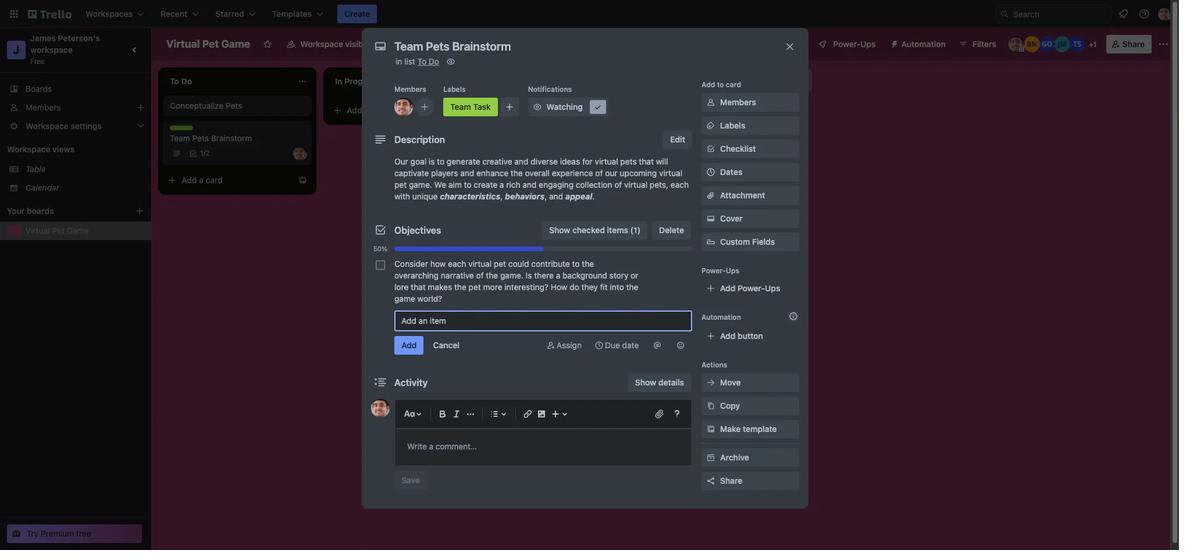 Task type: vqa. For each thing, say whether or not it's contained in the screenshot.
bottommost Color: blue, title: "FYI" element
no



Task type: locate. For each thing, give the bounding box(es) containing it.
Add an item text field
[[394, 311, 692, 332]]

0 horizontal spatial that
[[411, 282, 426, 292]]

ben nelson (bennelson96) image
[[1024, 36, 1040, 52]]

1 vertical spatial share button
[[702, 472, 799, 490]]

0 vertical spatial ups
[[861, 39, 876, 49]]

show menu image
[[1158, 38, 1169, 50]]

1 horizontal spatial virtual
[[166, 38, 200, 50]]

1 horizontal spatial ,
[[545, 191, 547, 201]]

sm image
[[445, 56, 457, 67], [532, 101, 543, 113], [592, 101, 604, 113], [705, 143, 717, 155], [593, 340, 605, 351], [652, 340, 663, 351], [675, 340, 687, 351], [705, 377, 717, 389], [705, 452, 717, 464]]

labels up 'team task'
[[443, 85, 466, 94]]

task right create from template… icon
[[473, 102, 491, 112]]

sm image inside automation "button"
[[885, 35, 902, 51]]

workspace for workspace visible
[[300, 39, 343, 49]]

task up / on the left of page
[[190, 126, 205, 134]]

items
[[607, 225, 628, 235]]

1 vertical spatial ups
[[726, 266, 740, 275]]

workspace views
[[7, 144, 75, 154]]

our
[[394, 157, 408, 166]]

card
[[726, 80, 741, 89], [371, 105, 388, 115], [536, 105, 553, 115], [206, 175, 223, 185]]

captivate
[[394, 168, 429, 178]]

sm image right the assign
[[593, 340, 605, 351]]

checklist
[[720, 144, 756, 154]]

james peterson's workspace free
[[30, 33, 102, 66]]

share button down 0 notifications icon
[[1106, 35, 1152, 54]]

virtual down "will"
[[659, 168, 683, 178]]

james peterson (jamespeterson93) image left the text styles image
[[371, 399, 390, 418]]

pets inside team task team pets brainstorm
[[192, 133, 209, 143]]

sm image inside labels "link"
[[705, 120, 717, 131]]

james peterson (jamespeterson93) image up create from template… image
[[293, 147, 307, 161]]

and up "overall"
[[515, 157, 529, 166]]

0 vertical spatial pets
[[226, 101, 242, 111]]

game. inside consider how each virtual pet could contribute to the overarching narrative of the game. is there a background story or lore that makes the pet more interesting? how do they fit into the game world?
[[500, 271, 524, 280]]

to up background
[[572, 259, 580, 269]]

add inside "button"
[[720, 331, 736, 341]]

0 horizontal spatial workspace
[[7, 144, 50, 154]]

of down our
[[615, 180, 622, 190]]

2 horizontal spatial members
[[720, 97, 756, 107]]

each up "narrative"
[[448, 259, 466, 269]]

add a card down / on the left of page
[[182, 175, 223, 185]]

create
[[474, 180, 498, 190]]

create button
[[337, 5, 377, 23]]

try premium free button
[[7, 525, 142, 543]]

0 vertical spatial game.
[[409, 180, 432, 190]]

button
[[738, 331, 763, 341]]

task for team task
[[473, 102, 491, 112]]

1 vertical spatial pet
[[494, 259, 506, 269]]

and
[[515, 157, 529, 166], [460, 168, 474, 178], [523, 180, 537, 190], [549, 191, 563, 201]]

card left add members to card image in the top of the page
[[371, 105, 388, 115]]

sm image for copy
[[705, 400, 717, 412]]

team task team pets brainstorm
[[170, 126, 252, 143]]

description
[[394, 134, 445, 145]]

sm image left the 'copy'
[[705, 400, 717, 412]]

None submit
[[394, 336, 424, 355]]

pet left could
[[494, 259, 506, 269]]

workspace up 'table'
[[7, 144, 50, 154]]

0 vertical spatial labels
[[443, 85, 466, 94]]

labels up checklist
[[720, 120, 746, 130]]

sm image right power-ups button
[[885, 35, 902, 51]]

james
[[30, 33, 56, 43]]

sm image left checklist
[[705, 143, 717, 155]]

pet left more
[[469, 282, 481, 292]]

pets up / on the left of page
[[192, 133, 209, 143]]

2 , from the left
[[545, 191, 547, 201]]

add
[[675, 75, 690, 85], [702, 80, 715, 89], [347, 105, 362, 115], [512, 105, 527, 115], [182, 175, 197, 185], [720, 283, 736, 293], [720, 331, 736, 341]]

2 horizontal spatial add a card button
[[493, 101, 624, 120]]

add board image
[[135, 207, 144, 216]]

automation up add button
[[702, 313, 741, 322]]

task
[[473, 102, 491, 112], [190, 126, 205, 134]]

2 horizontal spatial ups
[[861, 39, 876, 49]]

james peterson (jamespeterson93) image right 'open information menu' icon
[[1158, 7, 1172, 21]]

1 horizontal spatial share
[[1123, 39, 1145, 49]]

add a card button
[[328, 101, 458, 120], [493, 101, 624, 120], [163, 171, 293, 190]]

1 horizontal spatial power-
[[738, 283, 765, 293]]

conceptualize pets link
[[170, 100, 305, 112]]

aim
[[449, 180, 462, 190]]

filters button
[[955, 35, 1000, 54]]

1 horizontal spatial pet
[[469, 282, 481, 292]]

to up labels "link"
[[717, 80, 724, 89]]

1 horizontal spatial of
[[595, 168, 603, 178]]

sm image for make template
[[705, 424, 717, 435]]

makes
[[428, 282, 452, 292]]

1 vertical spatial labels
[[720, 120, 746, 130]]

virtual up "narrative"
[[468, 259, 492, 269]]

star or unstar board image
[[263, 40, 272, 49]]

date
[[622, 340, 639, 350]]

Consider how each virtual pet could contribute to the overarching narrative of the game. Is there a background story or lore that makes the pet more interesting? How do they fit into the game world? checkbox
[[376, 261, 385, 270]]

task for team task team pets brainstorm
[[190, 126, 205, 134]]

0 vertical spatial game
[[221, 38, 250, 50]]

the down or
[[626, 282, 639, 292]]

0 horizontal spatial virtual pet game
[[26, 226, 89, 236]]

primary element
[[0, 0, 1179, 28]]

game down your boards with 1 items "element"
[[67, 226, 89, 236]]

game. down could
[[500, 271, 524, 280]]

unique
[[412, 191, 438, 201]]

1 horizontal spatial automation
[[902, 39, 946, 49]]

0 horizontal spatial pet
[[394, 180, 407, 190]]

views
[[52, 144, 75, 154]]

1 horizontal spatial ups
[[765, 283, 780, 293]]

, down engaging
[[545, 191, 547, 201]]

sm image inside checklist link
[[705, 143, 717, 155]]

add a card down notifications
[[512, 105, 553, 115]]

0 horizontal spatial each
[[448, 259, 466, 269]]

details
[[659, 378, 684, 388]]

attachment button
[[702, 186, 799, 205]]

a inside our goal is to generate creative and diverse ideas for virtual pets that will captivate players and enhance the overall experience of our upcoming virtual pet game. we aim to create a rich and engaging collection of virtual pets, each with unique
[[500, 180, 504, 190]]

game left star or unstar board image
[[221, 38, 250, 50]]

of up more
[[476, 271, 484, 280]]

open help dialog image
[[670, 407, 684, 421]]

1 horizontal spatial power-ups
[[833, 39, 876, 49]]

attach and insert link image
[[654, 408, 666, 420]]

1 horizontal spatial game
[[221, 38, 250, 50]]

pet down your boards with 1 items "element"
[[52, 226, 65, 236]]

cover
[[720, 214, 743, 223]]

game. up unique
[[409, 180, 432, 190]]

to up characteristics
[[464, 180, 472, 190]]

objectives
[[394, 225, 441, 236]]

1 vertical spatial list
[[724, 75, 736, 85]]

2 vertical spatial of
[[476, 271, 484, 280]]

to
[[717, 80, 724, 89], [437, 157, 445, 166], [464, 180, 472, 190], [572, 259, 580, 269]]

world?
[[418, 294, 442, 304]]

save
[[401, 475, 420, 485]]

color: bold lime, title: "team task" element
[[443, 98, 498, 116], [170, 126, 205, 134]]

due date link
[[589, 336, 645, 355]]

and up behaviors
[[523, 180, 537, 190]]

ups up add power-ups
[[726, 266, 740, 275]]

peterson's
[[58, 33, 100, 43]]

open information menu image
[[1139, 8, 1150, 20]]

2 vertical spatial power-
[[738, 283, 765, 293]]

ups down fields
[[765, 283, 780, 293]]

due date
[[605, 340, 639, 350]]

watching button
[[528, 98, 608, 116]]

1 horizontal spatial each
[[671, 180, 689, 190]]

virtual inside consider how each virtual pet could contribute to the overarching narrative of the game. is there a background story or lore that makes the pet more interesting? how do they fit into the game world?
[[468, 259, 492, 269]]

and down generate
[[460, 168, 474, 178]]

add a card button up description
[[328, 101, 458, 120]]

0 horizontal spatial power-
[[702, 266, 726, 275]]

members link up labels "link"
[[702, 93, 799, 112]]

(1)
[[631, 225, 641, 235]]

add a card left add members to card image in the top of the page
[[347, 105, 388, 115]]

of left our
[[595, 168, 603, 178]]

add to card
[[702, 80, 741, 89]]

1 vertical spatial pet
[[52, 226, 65, 236]]

workspace visible
[[300, 39, 370, 49]]

0 horizontal spatial game
[[67, 226, 89, 236]]

2 vertical spatial pet
[[469, 282, 481, 292]]

show checked items (1) link
[[542, 221, 648, 240]]

show left details
[[635, 378, 656, 388]]

edit
[[670, 134, 685, 144]]

1 horizontal spatial james peterson (jamespeterson93) image
[[1009, 36, 1025, 52]]

add a card for create from template… image
[[182, 175, 223, 185]]

free
[[76, 529, 91, 539]]

0 vertical spatial automation
[[902, 39, 946, 49]]

add a card button down notifications
[[493, 101, 624, 120]]

sm image inside copy link
[[705, 400, 717, 412]]

sm image inside the cover link
[[705, 213, 717, 225]]

do
[[570, 282, 579, 292]]

could
[[508, 259, 529, 269]]

1 horizontal spatial add a card button
[[328, 101, 458, 120]]

the up rich
[[511, 168, 523, 178]]

pet up with
[[394, 180, 407, 190]]

james peterson (jamespeterson93) image left gary orlando (garyorlando) image
[[1009, 36, 1025, 52]]

0 horizontal spatial pet
[[52, 226, 65, 236]]

do
[[429, 56, 439, 66]]

card down notifications
[[536, 105, 553, 115]]

0 vertical spatial virtual pet game
[[166, 38, 250, 50]]

experience
[[552, 168, 593, 178]]

add a card for create from template… icon
[[347, 105, 388, 115]]

1 vertical spatial workspace
[[7, 144, 50, 154]]

lists image
[[488, 407, 502, 421]]

pet left star or unstar board image
[[202, 38, 219, 50]]

50%
[[374, 245, 388, 253]]

2 vertical spatial ups
[[765, 283, 780, 293]]

each
[[671, 180, 689, 190], [448, 259, 466, 269]]

1 right tara schultz (taraschultz7) image
[[1094, 40, 1097, 49]]

sm image left archive
[[705, 452, 717, 464]]

, left behaviors
[[501, 191, 503, 201]]

1 horizontal spatial james peterson (jamespeterson93) image
[[394, 98, 413, 116]]

cancel
[[433, 340, 460, 350]]

sm image left 'cover'
[[705, 213, 717, 225]]

1 horizontal spatial pets
[[226, 101, 242, 111]]

consider how each virtual pet could contribute to the overarching narrative of the game. is there a background story or lore that makes the pet more interesting? how do they fit into the game world?
[[394, 259, 639, 304]]

assign
[[557, 340, 582, 350]]

1 vertical spatial james peterson (jamespeterson93) image
[[1009, 36, 1025, 52]]

customize views image
[[435, 38, 446, 50]]

workspace inside "button"
[[300, 39, 343, 49]]

share down archive
[[720, 476, 743, 486]]

automation left filters button
[[902, 39, 946, 49]]

show
[[549, 225, 570, 235], [635, 378, 656, 388]]

due
[[605, 340, 620, 350]]

sm image left make
[[705, 424, 717, 435]]

1 vertical spatial automation
[[702, 313, 741, 322]]

into
[[610, 282, 624, 292]]

add a card button down 2
[[163, 171, 293, 190]]

sm image right do
[[445, 56, 457, 67]]

each right pets,
[[671, 180, 689, 190]]

0 horizontal spatial automation
[[702, 313, 741, 322]]

james peterson (jamespeterson93) image left add members to card image in the top of the page
[[394, 98, 413, 116]]

0 vertical spatial workspace
[[300, 39, 343, 49]]

that down "overarching"
[[411, 282, 426, 292]]

sm image right the edit button
[[705, 120, 717, 131]]

sm image
[[885, 35, 902, 51], [705, 97, 717, 108], [705, 120, 717, 131], [705, 213, 717, 225], [545, 340, 557, 351], [705, 400, 717, 412], [705, 424, 717, 435]]

list right another
[[724, 75, 736, 85]]

share button down archive link
[[702, 472, 799, 490]]

search image
[[1000, 9, 1009, 19]]

archive link
[[702, 449, 799, 467]]

1 horizontal spatial pet
[[202, 38, 219, 50]]

workspace left visible
[[300, 39, 343, 49]]

ups left automation "button"
[[861, 39, 876, 49]]

rich
[[506, 180, 520, 190]]

create from template… image
[[298, 176, 307, 185]]

share left show menu image
[[1123, 39, 1145, 49]]

0 horizontal spatial pets
[[192, 133, 209, 143]]

a inside consider how each virtual pet could contribute to the overarching narrative of the game. is there a background story or lore that makes the pet more interesting? how do they fit into the game world?
[[556, 271, 560, 280]]

1 horizontal spatial show
[[635, 378, 656, 388]]

0 vertical spatial color: bold lime, title: "team task" element
[[443, 98, 498, 116]]

add a card
[[347, 105, 388, 115], [512, 105, 553, 115], [182, 175, 223, 185]]

virtual pet game
[[166, 38, 250, 50], [26, 226, 89, 236]]

0 horizontal spatial add a card button
[[163, 171, 293, 190]]

1 horizontal spatial game.
[[500, 271, 524, 280]]

workspace visible button
[[279, 35, 377, 54]]

0 horizontal spatial task
[[190, 126, 205, 134]]

pets
[[226, 101, 242, 111], [192, 133, 209, 143]]

0 horizontal spatial james peterson (jamespeterson93) image
[[293, 147, 307, 161]]

sm image down actions
[[705, 377, 717, 389]]

that up the upcoming
[[639, 157, 654, 166]]

james peterson (jamespeterson93) image
[[1158, 7, 1172, 21], [1009, 36, 1025, 52], [371, 399, 390, 418]]

the inside our goal is to generate creative and diverse ideas for virtual pets that will captivate players and enhance the overall experience of our upcoming virtual pet game. we aim to create a rich and engaging collection of virtual pets, each with unique
[[511, 168, 523, 178]]

image image
[[535, 407, 549, 421]]

0 vertical spatial that
[[639, 157, 654, 166]]

pets up brainstorm
[[226, 101, 242, 111]]

conceptualize
[[170, 101, 224, 111]]

show left checked
[[549, 225, 570, 235]]

,
[[501, 191, 503, 201], [545, 191, 547, 201]]

tara schultz (taraschultz7) image
[[1069, 36, 1086, 52]]

the down "narrative"
[[454, 282, 467, 292]]

or
[[631, 271, 639, 280]]

checked
[[573, 225, 605, 235]]

1 vertical spatial that
[[411, 282, 426, 292]]

0 horizontal spatial members
[[26, 102, 61, 112]]

save button
[[394, 471, 427, 490]]

1 , from the left
[[501, 191, 503, 201]]

1 vertical spatial color: bold lime, title: "team task" element
[[170, 126, 205, 134]]

upcoming
[[620, 168, 657, 178]]

0 horizontal spatial share button
[[702, 472, 799, 490]]

sm image for members
[[705, 97, 717, 108]]

our
[[605, 168, 618, 178]]

your
[[7, 206, 25, 216]]

virtual down the upcoming
[[624, 180, 648, 190]]

2 horizontal spatial power-
[[833, 39, 861, 49]]

1 horizontal spatial that
[[639, 157, 654, 166]]

1 vertical spatial pets
[[192, 133, 209, 143]]

members down add another list button on the top right of page
[[720, 97, 756, 107]]

sm image down add to card
[[705, 97, 717, 108]]

0 horizontal spatial ,
[[501, 191, 503, 201]]

0 vertical spatial power-
[[833, 39, 861, 49]]

members link down boards
[[0, 98, 151, 117]]

/
[[203, 149, 206, 158]]

with
[[394, 191, 410, 201]]

1 vertical spatial show
[[635, 378, 656, 388]]

1 vertical spatial task
[[190, 126, 205, 134]]

1 horizontal spatial task
[[473, 102, 491, 112]]

edit button
[[663, 130, 692, 149]]

list right in
[[404, 56, 415, 66]]

characteristics
[[440, 191, 501, 201]]

automation
[[902, 39, 946, 49], [702, 313, 741, 322]]

members
[[394, 85, 426, 94], [720, 97, 756, 107], [26, 102, 61, 112]]

0 horizontal spatial list
[[404, 56, 415, 66]]

pet
[[202, 38, 219, 50], [52, 226, 65, 236]]

board link
[[379, 35, 429, 54]]

0 vertical spatial show
[[549, 225, 570, 235]]

of inside consider how each virtual pet could contribute to the overarching narrative of the game. is there a background story or lore that makes the pet more interesting? how do they fit into the game world?
[[476, 271, 484, 280]]

sm image right date
[[652, 340, 663, 351]]

1 left 2
[[200, 149, 203, 158]]

sm image inside assign link
[[545, 340, 557, 351]]

0 horizontal spatial game.
[[409, 180, 432, 190]]

automation button
[[885, 35, 953, 54]]

task inside team task team pets brainstorm
[[190, 126, 205, 134]]

2 horizontal spatial of
[[615, 180, 622, 190]]

0 vertical spatial james peterson (jamespeterson93) image
[[394, 98, 413, 116]]

team
[[450, 102, 471, 112], [170, 126, 188, 134], [170, 133, 190, 143]]

color: bold lime, title: "team task" element down conceptualize
[[170, 126, 205, 134]]

1 vertical spatial power-ups
[[702, 266, 740, 275]]

members up add members to card image in the top of the page
[[394, 85, 426, 94]]

None text field
[[389, 36, 773, 57]]

1 horizontal spatial members link
[[702, 93, 799, 112]]

color: bold lime, title: "team task" element right add members to card image in the top of the page
[[443, 98, 498, 116]]

1 vertical spatial virtual
[[26, 226, 50, 236]]

1 horizontal spatial list
[[724, 75, 736, 85]]

1 horizontal spatial virtual pet game
[[166, 38, 250, 50]]

1 horizontal spatial workspace
[[300, 39, 343, 49]]

sm image down add an item text box
[[545, 340, 557, 351]]

0 vertical spatial pet
[[202, 38, 219, 50]]

0 vertical spatial pet
[[394, 180, 407, 190]]

sm image inside make template link
[[705, 424, 717, 435]]

members down boards
[[26, 102, 61, 112]]

pet inside our goal is to generate creative and diverse ideas for virtual pets that will captivate players and enhance the overall experience of our upcoming virtual pet game. we aim to create a rich and engaging collection of virtual pets, each with unique
[[394, 180, 407, 190]]

james peterson (jamespeterson93) image
[[394, 98, 413, 116], [293, 147, 307, 161]]

goal
[[411, 157, 427, 166]]

team pets brainstorm link
[[170, 133, 305, 144]]

labels inside "link"
[[720, 120, 746, 130]]

the up background
[[582, 259, 594, 269]]

0 vertical spatial each
[[671, 180, 689, 190]]

1 vertical spatial share
[[720, 476, 743, 486]]

0 horizontal spatial show
[[549, 225, 570, 235]]



Task type: describe. For each thing, give the bounding box(es) containing it.
in
[[396, 56, 402, 66]]

virtual pet game inside board name text box
[[166, 38, 250, 50]]

1 horizontal spatial share button
[[1106, 35, 1152, 54]]

each inside our goal is to generate creative and diverse ideas for virtual pets that will captivate players and enhance the overall experience of our upcoming virtual pet game. we aim to create a rich and engaging collection of virtual pets, each with unique
[[671, 180, 689, 190]]

and down engaging
[[549, 191, 563, 201]]

calendar link
[[26, 182, 144, 194]]

1 vertical spatial 1
[[200, 149, 203, 158]]

enhance
[[477, 168, 509, 178]]

your boards
[[7, 206, 54, 216]]

virtual inside board name text box
[[166, 38, 200, 50]]

card right another
[[726, 80, 741, 89]]

to inside consider how each virtual pet could contribute to the overarching narrative of the game. is there a background story or lore that makes the pet more interesting? how do they fit into the game world?
[[572, 259, 580, 269]]

1 vertical spatial virtual pet game
[[26, 226, 89, 236]]

add inside button
[[675, 75, 690, 85]]

1 vertical spatial power-
[[702, 266, 726, 275]]

fields
[[752, 237, 775, 247]]

our goal is to generate creative and diverse ideas for virtual pets that will captivate players and enhance the overall experience of our upcoming virtual pet game. we aim to create a rich and engaging collection of virtual pets, each with unique
[[394, 157, 689, 201]]

add members to card image
[[420, 101, 429, 113]]

0 notifications image
[[1117, 7, 1131, 21]]

create
[[344, 9, 370, 19]]

jeremy miller (jeremymiller198) image
[[1054, 36, 1070, 52]]

2 horizontal spatial pet
[[494, 259, 506, 269]]

how
[[551, 282, 568, 292]]

activity
[[394, 378, 428, 388]]

that inside consider how each virtual pet could contribute to the overarching narrative of the game. is there a background story or lore that makes the pet more interesting? how do they fit into the game world?
[[411, 282, 426, 292]]

sm image down notifications
[[532, 101, 543, 113]]

team for team task team pets brainstorm
[[170, 126, 188, 134]]

sm image inside move link
[[705, 377, 717, 389]]

editor toolbar toolbar
[[400, 405, 687, 424]]

ups inside button
[[861, 39, 876, 49]]

consider
[[394, 259, 428, 269]]

ups inside "link"
[[765, 283, 780, 293]]

contribute
[[531, 259, 570, 269]]

bold ⌘b image
[[436, 407, 450, 421]]

pets,
[[650, 180, 669, 190]]

story
[[610, 271, 629, 280]]

+ 1
[[1089, 40, 1097, 49]]

table link
[[26, 163, 144, 175]]

2 horizontal spatial james peterson (jamespeterson93) image
[[1158, 7, 1172, 21]]

sm image right watching
[[592, 101, 604, 113]]

custom fields
[[720, 237, 775, 247]]

boards
[[26, 84, 52, 94]]

add a card button for create from template… image
[[163, 171, 293, 190]]

show details link
[[628, 374, 691, 392]]

power- inside button
[[833, 39, 861, 49]]

add button
[[720, 331, 763, 341]]

delete
[[659, 225, 684, 235]]

sm image for labels
[[705, 120, 717, 131]]

add a card button for create from template… icon
[[328, 101, 458, 120]]

sm image inside archive link
[[705, 452, 717, 464]]

1 vertical spatial of
[[615, 180, 622, 190]]

copy
[[720, 401, 740, 411]]

sm image up details
[[675, 340, 687, 351]]

template
[[743, 424, 777, 434]]

team for team task
[[450, 102, 471, 112]]

appeal
[[565, 191, 592, 201]]

ideas
[[560, 157, 580, 166]]

move
[[720, 378, 741, 388]]

link image
[[521, 407, 535, 421]]

interesting?
[[505, 282, 549, 292]]

that inside our goal is to generate creative and diverse ideas for virtual pets that will captivate players and enhance the overall experience of our upcoming virtual pet game. we aim to create a rich and engaging collection of virtual pets, each with unique
[[639, 157, 654, 166]]

+
[[1089, 40, 1094, 49]]

0 horizontal spatial ups
[[726, 266, 740, 275]]

overall
[[525, 168, 550, 178]]

sm image for cover
[[705, 213, 717, 225]]

virtual up our
[[595, 157, 618, 166]]

Main content area, start typing to enter text. text field
[[407, 440, 680, 454]]

add button button
[[702, 327, 799, 346]]

1 horizontal spatial 1
[[1094, 40, 1097, 49]]

list inside button
[[724, 75, 736, 85]]

.
[[592, 191, 595, 201]]

free
[[30, 57, 45, 66]]

we
[[434, 180, 446, 190]]

game inside board name text box
[[221, 38, 250, 50]]

power-ups inside button
[[833, 39, 876, 49]]

checklist link
[[702, 140, 799, 158]]

add power-ups link
[[702, 279, 799, 298]]

automation inside "button"
[[902, 39, 946, 49]]

brainstorm
[[211, 133, 252, 143]]

show details
[[635, 378, 684, 388]]

make template link
[[702, 420, 799, 439]]

0 horizontal spatial labels
[[443, 85, 466, 94]]

another
[[692, 75, 722, 85]]

0 horizontal spatial color: bold lime, title: "team task" element
[[170, 126, 205, 134]]

members for members link to the right
[[720, 97, 756, 107]]

0 horizontal spatial members link
[[0, 98, 151, 117]]

Search field
[[1009, 5, 1111, 23]]

there
[[534, 271, 554, 280]]

boards link
[[0, 80, 151, 98]]

pets
[[620, 157, 637, 166]]

virtual pet game link
[[26, 225, 144, 237]]

2 horizontal spatial add a card
[[512, 105, 553, 115]]

to do link
[[418, 56, 439, 66]]

make template
[[720, 424, 777, 434]]

cover link
[[702, 209, 799, 228]]

try premium free
[[27, 529, 91, 539]]

notifications
[[528, 85, 572, 94]]

pet inside board name text box
[[202, 38, 219, 50]]

is
[[429, 157, 435, 166]]

labels link
[[702, 116, 799, 135]]

your boards with 1 items element
[[7, 204, 118, 218]]

gary orlando (garyorlando) image
[[1039, 36, 1055, 52]]

0 vertical spatial list
[[404, 56, 415, 66]]

sm image inside due date link
[[593, 340, 605, 351]]

cancel link
[[426, 336, 467, 355]]

boards
[[27, 206, 54, 216]]

show for show details
[[635, 378, 656, 388]]

1 horizontal spatial color: bold lime, title: "team task" element
[[443, 98, 498, 116]]

0 vertical spatial share
[[1123, 39, 1145, 49]]

in list to do
[[396, 56, 439, 66]]

members for left members link
[[26, 102, 61, 112]]

sm image for automation
[[885, 35, 902, 51]]

add inside "link"
[[720, 283, 736, 293]]

conceptualize pets
[[170, 101, 242, 111]]

is
[[526, 271, 532, 280]]

workspace for workspace views
[[7, 144, 50, 154]]

narrative
[[441, 271, 474, 280]]

italic ⌘i image
[[450, 407, 464, 421]]

to right is
[[437, 157, 445, 166]]

visible
[[345, 39, 370, 49]]

power- inside "link"
[[738, 283, 765, 293]]

james peterson's workspace link
[[30, 33, 102, 55]]

attachment
[[720, 190, 765, 200]]

add another list button
[[654, 67, 812, 93]]

2 vertical spatial james peterson (jamespeterson93) image
[[371, 399, 390, 418]]

custom
[[720, 237, 750, 247]]

filters
[[973, 39, 997, 49]]

card down 2
[[206, 175, 223, 185]]

text styles image
[[403, 407, 417, 421]]

each inside consider how each virtual pet could contribute to the overarching narrative of the game. is there a background story or lore that makes the pet more interesting? how do they fit into the game world?
[[448, 259, 466, 269]]

workspace
[[30, 45, 73, 55]]

show for show checked items (1)
[[549, 225, 570, 235]]

1 / 2
[[200, 149, 210, 158]]

more formatting image
[[464, 407, 478, 421]]

1 vertical spatial game
[[67, 226, 89, 236]]

1 horizontal spatial members
[[394, 85, 426, 94]]

premium
[[41, 529, 74, 539]]

0 horizontal spatial virtual
[[26, 226, 50, 236]]

players
[[431, 168, 458, 178]]

game. inside our goal is to generate creative and diverse ideas for virtual pets that will captivate players and enhance the overall experience of our upcoming virtual pet game. we aim to create a rich and engaging collection of virtual pets, each with unique
[[409, 180, 432, 190]]

make
[[720, 424, 741, 434]]

custom fields button
[[702, 236, 799, 248]]

the up more
[[486, 271, 498, 280]]

Board name text field
[[161, 35, 256, 54]]

watching
[[547, 102, 583, 112]]

create from template… image
[[463, 106, 472, 115]]

diverse
[[531, 157, 558, 166]]

behaviors
[[505, 191, 545, 201]]

collection
[[576, 180, 612, 190]]



